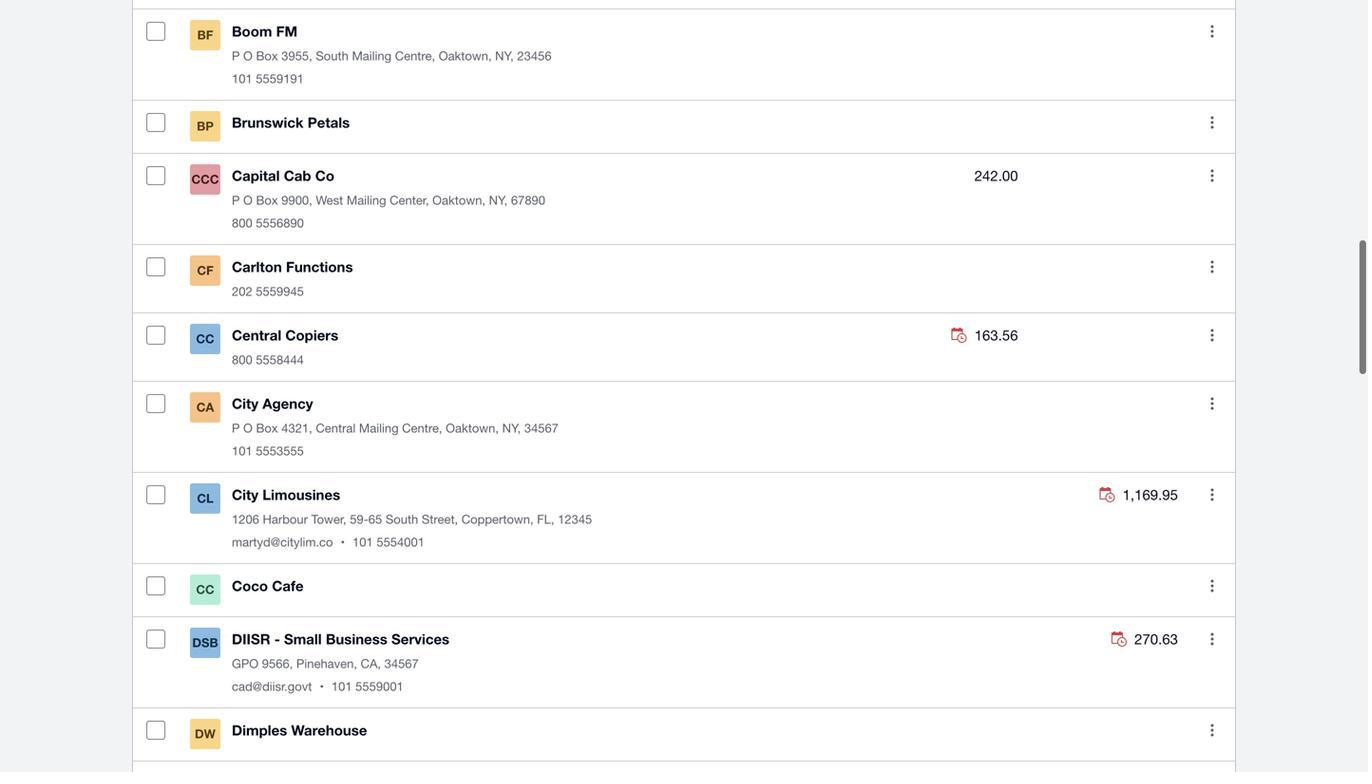 Task type: describe. For each thing, give the bounding box(es) containing it.
central inside city agency p o box 4321, central mailing centre, oaktown, ny, 34567 101 5553555
[[316, 421, 356, 436]]

tower,
[[311, 513, 347, 527]]

ny, inside capital cab co p o box 9900, west mailing center, oaktown, ny, 67890 800 5556890
[[489, 193, 508, 208]]

800 inside capital cab co p o box 9900, west mailing center, oaktown, ny, 67890 800 5556890
[[232, 216, 253, 231]]

ccc
[[192, 172, 219, 187]]

more row options image for city limousines
[[1194, 476, 1232, 514]]

o inside capital cab co p o box 9900, west mailing center, oaktown, ny, 67890 800 5556890
[[243, 193, 253, 208]]

ny, for city agency
[[503, 421, 521, 436]]

5558444
[[256, 353, 304, 368]]

4 more row options image from the top
[[1194, 568, 1232, 606]]

petals
[[308, 114, 350, 131]]

centre, for boom fm
[[395, 49, 435, 63]]

p inside capital cab co p o box 9900, west mailing center, oaktown, ny, 67890 800 5556890
[[232, 193, 240, 208]]

5559945
[[256, 284, 304, 299]]

fl,
[[537, 513, 555, 527]]

carlton
[[232, 259, 282, 276]]

warehouse
[[291, 723, 367, 740]]

co
[[315, 168, 335, 185]]

23456
[[518, 49, 552, 63]]

west
[[316, 193, 343, 208]]

mailing for fm
[[352, 49, 392, 63]]

brunswick
[[232, 114, 304, 131]]

martyd@citylim.co
[[232, 535, 333, 550]]

box for boom
[[256, 49, 278, 63]]

more row options image for diisr - small business services
[[1194, 621, 1232, 659]]

34567 inside city agency p o box 4321, central mailing centre, oaktown, ny, 34567 101 5553555
[[525, 421, 559, 436]]

south inside city limousines 1206 harbour tower, 59-65 south street, coppertown, fl, 12345 martyd@citylim.co • 101 5554001
[[386, 513, 419, 527]]

harbour
[[263, 513, 308, 527]]

boom fm p o box 3955, south mailing centre, oaktown, ny, 23456 101 5559191
[[232, 23, 552, 86]]

1206
[[232, 513, 259, 527]]

101 for diisr - small business services
[[332, 680, 352, 695]]

34567 inside 'diisr - small business services gpo 9566, pinehaven, ca, 34567 cad@diisr.govt • 101 5559001'
[[385, 657, 419, 672]]

5553555
[[256, 444, 304, 459]]

more row options image for capital cab co
[[1194, 157, 1232, 195]]

65
[[369, 513, 382, 527]]

242.00 link
[[975, 165, 1019, 187]]

4321,
[[282, 421, 313, 436]]

242.00
[[975, 168, 1019, 184]]

cl
[[197, 492, 214, 506]]

mailing for agency
[[359, 421, 399, 436]]

oaktown, for city agency
[[446, 421, 499, 436]]

box for city
[[256, 421, 278, 436]]

101 for city agency
[[232, 444, 253, 459]]

5554001
[[377, 535, 425, 550]]

ny, for boom fm
[[495, 49, 514, 63]]

central inside central copiers 800 5558444
[[232, 327, 282, 344]]

more row options image for city agency
[[1194, 385, 1232, 423]]

67890
[[511, 193, 546, 208]]

agency
[[263, 396, 313, 413]]

capital cab co p o box 9900, west mailing center, oaktown, ny, 67890 800 5556890
[[232, 168, 546, 231]]

• inside city limousines 1206 harbour tower, 59-65 south street, coppertown, fl, 12345 martyd@citylim.co • 101 5554001
[[341, 535, 345, 550]]

163.56
[[975, 327, 1019, 344]]

dsb
[[192, 636, 218, 651]]

mailing inside capital cab co p o box 9900, west mailing center, oaktown, ny, 67890 800 5556890
[[347, 193, 386, 208]]

copiers
[[286, 327, 339, 344]]

o for boom
[[243, 49, 253, 63]]

pinehaven,
[[297, 657, 357, 672]]

boom
[[232, 23, 272, 40]]

dimples warehouse
[[232, 723, 367, 740]]

more row options image for boom fm
[[1194, 13, 1232, 51]]

business
[[326, 631, 388, 649]]

3955,
[[282, 49, 313, 63]]

center,
[[390, 193, 429, 208]]

street,
[[422, 513, 458, 527]]

ca
[[197, 400, 214, 415]]

centre, for city agency
[[402, 421, 443, 436]]

1 more row options image from the top
[[1194, 104, 1232, 142]]



Task type: locate. For each thing, give the bounding box(es) containing it.
59-
[[350, 513, 369, 527]]

more row options image for central copiers
[[1194, 317, 1232, 355]]

202
[[232, 284, 253, 299]]

box up 5559191
[[256, 49, 278, 63]]

mailing
[[352, 49, 392, 63], [347, 193, 386, 208], [359, 421, 399, 436]]

oaktown, inside capital cab co p o box 9900, west mailing center, oaktown, ny, 67890 800 5556890
[[433, 193, 486, 208]]

city right ca
[[232, 396, 259, 413]]

oaktown, up coppertown,
[[446, 421, 499, 436]]

0 horizontal spatial central
[[232, 327, 282, 344]]

bp
[[197, 119, 214, 134]]

• inside 'diisr - small business services gpo 9566, pinehaven, ca, 34567 cad@diisr.govt • 101 5559001'
[[320, 680, 324, 695]]

services
[[392, 631, 450, 649]]

p inside city agency p o box 4321, central mailing centre, oaktown, ny, 34567 101 5553555
[[232, 421, 240, 436]]

ny,
[[495, 49, 514, 63], [489, 193, 508, 208], [503, 421, 521, 436]]

1 vertical spatial box
[[256, 193, 278, 208]]

-
[[274, 631, 280, 649]]

p left 4321,
[[232, 421, 240, 436]]

cab
[[284, 168, 311, 185]]

270.63
[[1135, 631, 1179, 648]]

0 vertical spatial o
[[243, 49, 253, 63]]

o inside city agency p o box 4321, central mailing centre, oaktown, ny, 34567 101 5553555
[[243, 421, 253, 436]]

mailing inside city agency p o box 4321, central mailing centre, oaktown, ny, 34567 101 5553555
[[359, 421, 399, 436]]

101 inside boom fm p o box 3955, south mailing centre, oaktown, ny, 23456 101 5559191
[[232, 72, 253, 86]]

central up 5558444
[[232, 327, 282, 344]]

0 horizontal spatial •
[[320, 680, 324, 695]]

capital
[[232, 168, 280, 185]]

101 left 5559191
[[232, 72, 253, 86]]

small
[[284, 631, 322, 649]]

4 more row options image from the top
[[1194, 385, 1232, 423]]

gpo
[[232, 657, 259, 672]]

1 vertical spatial city
[[232, 487, 259, 504]]

1 vertical spatial •
[[320, 680, 324, 695]]

270.63 link
[[1112, 629, 1179, 651]]

2 more row options image from the top
[[1194, 157, 1232, 195]]

9900,
[[282, 193, 313, 208]]

cc for 2nd more row options icon from the bottom of the page
[[196, 583, 214, 598]]

city inside city limousines 1206 harbour tower, 59-65 south street, coppertown, fl, 12345 martyd@citylim.co • 101 5554001
[[232, 487, 259, 504]]

mailing right 3955,
[[352, 49, 392, 63]]

34567
[[525, 421, 559, 436], [385, 657, 419, 672]]

city for city limousines
[[232, 487, 259, 504]]

0 horizontal spatial 34567
[[385, 657, 419, 672]]

central copiers 800 5558444
[[232, 327, 339, 368]]

centre, inside boom fm p o box 3955, south mailing centre, oaktown, ny, 23456 101 5559191
[[395, 49, 435, 63]]

limousines
[[263, 487, 340, 504]]

1 cc from the top
[[196, 332, 214, 347]]

1 vertical spatial 800
[[232, 353, 253, 368]]

800
[[232, 216, 253, 231], [232, 353, 253, 368]]

o
[[243, 49, 253, 63], [243, 193, 253, 208], [243, 421, 253, 436]]

city inside city agency p o box 4321, central mailing centre, oaktown, ny, 34567 101 5553555
[[232, 396, 259, 413]]

0 vertical spatial city
[[232, 396, 259, 413]]

1 vertical spatial ny,
[[489, 193, 508, 208]]

box inside capital cab co p o box 9900, west mailing center, oaktown, ny, 67890 800 5556890
[[256, 193, 278, 208]]

more row options image
[[1194, 104, 1232, 142], [1194, 317, 1232, 355], [1194, 476, 1232, 514], [1194, 568, 1232, 606], [1194, 621, 1232, 659]]

101 inside 'diisr - small business services gpo 9566, pinehaven, ca, 34567 cad@diisr.govt • 101 5559001'
[[332, 680, 352, 695]]

0 vertical spatial •
[[341, 535, 345, 550]]

800 left the 5556890
[[232, 216, 253, 231]]

1 horizontal spatial 34567
[[525, 421, 559, 436]]

oaktown, right center,
[[433, 193, 486, 208]]

more row options image
[[1194, 13, 1232, 51], [1194, 157, 1232, 195], [1194, 248, 1232, 286], [1194, 385, 1232, 423], [1194, 712, 1232, 750]]

fm
[[276, 23, 298, 40]]

box inside city agency p o box 4321, central mailing centre, oaktown, ny, 34567 101 5553555
[[256, 421, 278, 436]]

diisr
[[232, 631, 270, 649]]

1 vertical spatial central
[[316, 421, 356, 436]]

dimples
[[232, 723, 287, 740]]

3 p from the top
[[232, 421, 240, 436]]

5 more row options image from the top
[[1194, 712, 1232, 750]]

box up the 5556890
[[256, 193, 278, 208]]

2 800 from the top
[[232, 353, 253, 368]]

34567 right ca,
[[385, 657, 419, 672]]

0 vertical spatial p
[[232, 49, 240, 63]]

central
[[232, 327, 282, 344], [316, 421, 356, 436]]

centre, inside city agency p o box 4321, central mailing centre, oaktown, ny, 34567 101 5553555
[[402, 421, 443, 436]]

o down boom
[[243, 49, 253, 63]]

box up 5553555
[[256, 421, 278, 436]]

functions
[[286, 259, 353, 276]]

0 vertical spatial centre,
[[395, 49, 435, 63]]

1,169.95 link
[[1100, 484, 1179, 507]]

0 horizontal spatial south
[[316, 49, 349, 63]]

2 vertical spatial mailing
[[359, 421, 399, 436]]

12345
[[558, 513, 593, 527]]

coppertown,
[[462, 513, 534, 527]]

oaktown,
[[439, 49, 492, 63], [433, 193, 486, 208], [446, 421, 499, 436]]

ny, inside boom fm p o box 3955, south mailing centre, oaktown, ny, 23456 101 5559191
[[495, 49, 514, 63]]

box
[[256, 49, 278, 63], [256, 193, 278, 208], [256, 421, 278, 436]]

coco
[[232, 578, 268, 595]]

1 vertical spatial o
[[243, 193, 253, 208]]

1 800 from the top
[[232, 216, 253, 231]]

1 horizontal spatial •
[[341, 535, 345, 550]]

101 down pinehaven,
[[332, 680, 352, 695]]

p for city agency
[[232, 421, 240, 436]]

3 box from the top
[[256, 421, 278, 436]]

ny, up coppertown,
[[503, 421, 521, 436]]

2 o from the top
[[243, 193, 253, 208]]

5 more row options image from the top
[[1194, 621, 1232, 659]]

0 vertical spatial 800
[[232, 216, 253, 231]]

centre,
[[395, 49, 435, 63], [402, 421, 443, 436]]

0 vertical spatial central
[[232, 327, 282, 344]]

cc
[[196, 332, 214, 347], [196, 583, 214, 598]]

1,169.95
[[1123, 487, 1179, 504]]

3 more row options image from the top
[[1194, 248, 1232, 286]]

city up 1206
[[232, 487, 259, 504]]

oaktown, inside city agency p o box 4321, central mailing centre, oaktown, ny, 34567 101 5553555
[[446, 421, 499, 436]]

cad@diisr.govt
[[232, 680, 312, 695]]

101 inside city limousines 1206 harbour tower, 59-65 south street, coppertown, fl, 12345 martyd@citylim.co • 101 5554001
[[353, 535, 373, 550]]

coco cafe
[[232, 578, 304, 595]]

2 more row options image from the top
[[1194, 317, 1232, 355]]

1 vertical spatial south
[[386, 513, 419, 527]]

2 vertical spatial o
[[243, 421, 253, 436]]

1 p from the top
[[232, 49, 240, 63]]

163.56 link
[[952, 324, 1019, 347]]

5559191
[[256, 72, 304, 86]]

2 vertical spatial ny,
[[503, 421, 521, 436]]

101 inside city agency p o box 4321, central mailing centre, oaktown, ny, 34567 101 5553555
[[232, 444, 253, 459]]

800 inside central copiers 800 5558444
[[232, 353, 253, 368]]

1 vertical spatial p
[[232, 193, 240, 208]]

more row options image for carlton functions
[[1194, 248, 1232, 286]]

800 left 5558444
[[232, 353, 253, 368]]

101 down 59- in the left bottom of the page
[[353, 535, 373, 550]]

cafe
[[272, 578, 304, 595]]

south inside boom fm p o box 3955, south mailing centre, oaktown, ny, 23456 101 5559191
[[316, 49, 349, 63]]

oaktown, inside boom fm p o box 3955, south mailing centre, oaktown, ny, 23456 101 5559191
[[439, 49, 492, 63]]

9566,
[[262, 657, 293, 672]]

ny, left 67890
[[489, 193, 508, 208]]

0 vertical spatial cc
[[196, 332, 214, 347]]

1 o from the top
[[243, 49, 253, 63]]

cc up ca
[[196, 332, 214, 347]]

2 p from the top
[[232, 193, 240, 208]]

0 vertical spatial box
[[256, 49, 278, 63]]

3 o from the top
[[243, 421, 253, 436]]

box inside boom fm p o box 3955, south mailing centre, oaktown, ny, 23456 101 5559191
[[256, 49, 278, 63]]

city
[[232, 396, 259, 413], [232, 487, 259, 504]]

brunswick petals
[[232, 114, 350, 131]]

mailing inside boom fm p o box 3955, south mailing centre, oaktown, ny, 23456 101 5559191
[[352, 49, 392, 63]]

101
[[232, 72, 253, 86], [232, 444, 253, 459], [353, 535, 373, 550], [332, 680, 352, 695]]

city for city agency
[[232, 396, 259, 413]]

p down boom
[[232, 49, 240, 63]]

1 vertical spatial cc
[[196, 583, 214, 598]]

cf
[[197, 264, 214, 278]]

1 vertical spatial oaktown,
[[433, 193, 486, 208]]

1 vertical spatial mailing
[[347, 193, 386, 208]]

p for boom fm
[[232, 49, 240, 63]]

2 vertical spatial box
[[256, 421, 278, 436]]

1 horizontal spatial south
[[386, 513, 419, 527]]

0 vertical spatial oaktown,
[[439, 49, 492, 63]]

0 vertical spatial south
[[316, 49, 349, 63]]

2 box from the top
[[256, 193, 278, 208]]

central right 4321,
[[316, 421, 356, 436]]

0 vertical spatial ny,
[[495, 49, 514, 63]]

• down pinehaven,
[[320, 680, 324, 695]]

1 horizontal spatial central
[[316, 421, 356, 436]]

p
[[232, 49, 240, 63], [232, 193, 240, 208], [232, 421, 240, 436]]

diisr - small business services gpo 9566, pinehaven, ca, 34567 cad@diisr.govt • 101 5559001
[[232, 631, 450, 695]]

101 for boom fm
[[232, 72, 253, 86]]

o for city
[[243, 421, 253, 436]]

1 city from the top
[[232, 396, 259, 413]]

1 box from the top
[[256, 49, 278, 63]]

3 more row options image from the top
[[1194, 476, 1232, 514]]

34567 up fl,
[[525, 421, 559, 436]]

p inside boom fm p o box 3955, south mailing centre, oaktown, ny, 23456 101 5559191
[[232, 49, 240, 63]]

0 vertical spatial 34567
[[525, 421, 559, 436]]

carlton functions 202 5559945
[[232, 259, 353, 299]]

south right 3955,
[[316, 49, 349, 63]]

south up 5554001
[[386, 513, 419, 527]]

1 vertical spatial centre,
[[402, 421, 443, 436]]

bf
[[197, 28, 213, 43]]

cc for more row options icon associated with central copiers
[[196, 332, 214, 347]]

2 vertical spatial p
[[232, 421, 240, 436]]

2 city from the top
[[232, 487, 259, 504]]

o down "capital"
[[243, 193, 253, 208]]

oaktown, left 23456
[[439, 49, 492, 63]]

ny, inside city agency p o box 4321, central mailing centre, oaktown, ny, 34567 101 5553555
[[503, 421, 521, 436]]

2 cc from the top
[[196, 583, 214, 598]]

ny, left 23456
[[495, 49, 514, 63]]

5559001
[[356, 680, 404, 695]]

• down tower,
[[341, 535, 345, 550]]

1 vertical spatial 34567
[[385, 657, 419, 672]]

city limousines 1206 harbour tower, 59-65 south street, coppertown, fl, 12345 martyd@citylim.co • 101 5554001
[[232, 487, 593, 550]]

p down "capital"
[[232, 193, 240, 208]]

south
[[316, 49, 349, 63], [386, 513, 419, 527]]

2 vertical spatial oaktown,
[[446, 421, 499, 436]]

city agency p o box 4321, central mailing centre, oaktown, ny, 34567 101 5553555
[[232, 396, 559, 459]]

•
[[341, 535, 345, 550], [320, 680, 324, 695]]

ca,
[[361, 657, 381, 672]]

5556890
[[256, 216, 304, 231]]

1 more row options image from the top
[[1194, 13, 1232, 51]]

0 vertical spatial mailing
[[352, 49, 392, 63]]

cc left coco
[[196, 583, 214, 598]]

101 left 5553555
[[232, 444, 253, 459]]

o left 4321,
[[243, 421, 253, 436]]

oaktown, for boom fm
[[439, 49, 492, 63]]

o inside boom fm p o box 3955, south mailing centre, oaktown, ny, 23456 101 5559191
[[243, 49, 253, 63]]

mailing right west
[[347, 193, 386, 208]]

mailing right 4321,
[[359, 421, 399, 436]]

dw
[[195, 727, 216, 742]]



Task type: vqa. For each thing, say whether or not it's contained in the screenshot.
For
no



